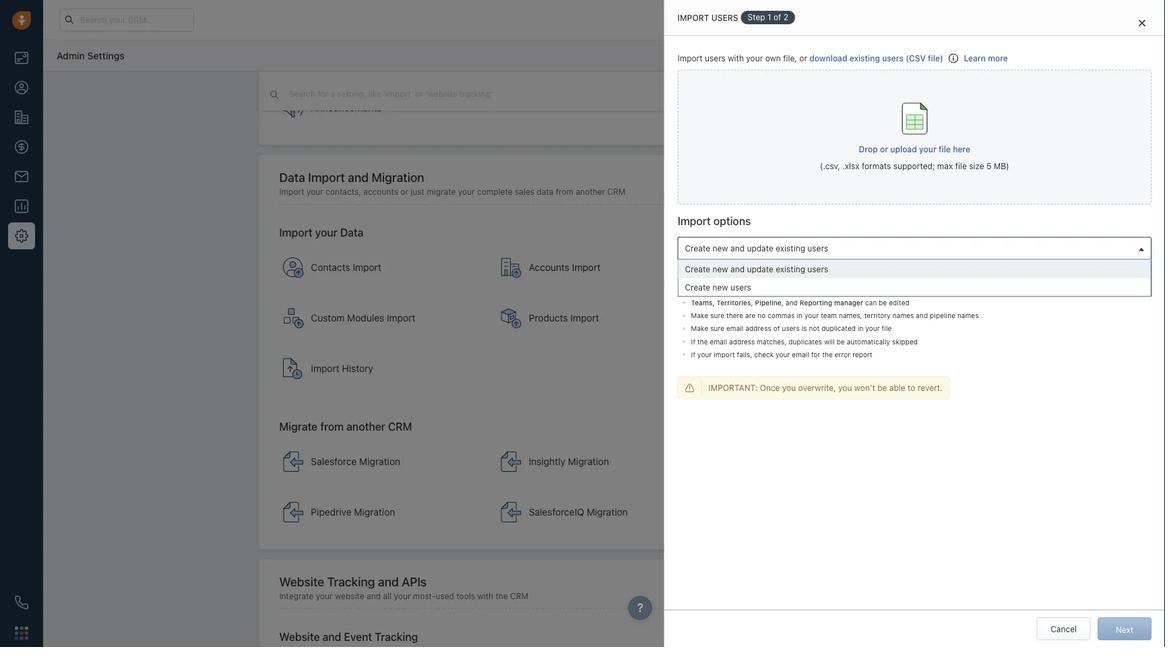 Task type: locate. For each thing, give the bounding box(es) containing it.
be left "able"
[[878, 383, 888, 393]]

email
[[727, 325, 744, 332], [710, 338, 728, 345], [792, 351, 810, 358]]

website tracking and apis integrate your website and all your most-used tools with the crm
[[279, 575, 529, 601]]

import options
[[678, 215, 751, 227]]

existing up details
[[776, 264, 806, 274]]

migration right pipedrive
[[354, 507, 395, 518]]

for
[[812, 351, 821, 358]]

3 new from the top
[[713, 283, 729, 292]]

new up import your deals using csv or xlsx files (sample csv available) icon
[[713, 243, 729, 253]]

1 if from the top
[[691, 338, 696, 345]]

import
[[714, 351, 735, 358]]

new
[[713, 243, 729, 253], [713, 264, 729, 274], [713, 283, 729, 292]]

existing up 'teams,'
[[704, 286, 729, 293]]

1 vertical spatial from
[[320, 421, 344, 433]]

update inside create new and update existing users option
[[747, 264, 774, 274]]

create up remember
[[685, 243, 711, 253]]

1 vertical spatial of
[[774, 325, 780, 332]]

or left just
[[401, 187, 409, 197]]

1 sure from the top
[[711, 312, 725, 319]]

if left import
[[691, 351, 696, 358]]

import inside 'link'
[[311, 363, 340, 374]]

email down there
[[727, 325, 744, 332]]

1 vertical spatial with
[[478, 592, 494, 601]]

3 create from the top
[[685, 283, 711, 292]]

1 horizontal spatial crm
[[510, 592, 529, 601]]

0 vertical spatial of
[[774, 12, 782, 22]]

import right accounts
[[572, 262, 601, 273]]

contacts,
[[326, 187, 361, 197]]

the inside the website tracking and apis integrate your website and all your most-used tools with the crm
[[496, 592, 508, 601]]

is
[[802, 325, 807, 332]]

sure
[[711, 312, 725, 319], [711, 325, 725, 332]]

data import and migration import your contacts, accounts or just migrate your complete sales data from another crm
[[279, 170, 626, 197]]

create new and update existing users for create new and update existing users dropdown button
[[685, 243, 829, 253]]

and left event
[[323, 631, 341, 644]]

2 create new and update existing users from the top
[[685, 264, 829, 274]]

website for tracking
[[279, 575, 324, 589]]

migration inside data import and migration import your contacts, accounts or just migrate your complete sales data from another crm
[[372, 170, 424, 185]]

your right all
[[394, 592, 411, 601]]

work
[[1033, 286, 1050, 293]]

your up the contacts
[[315, 227, 338, 239]]

the down 'teams,'
[[698, 338, 708, 345]]

users inside option
[[731, 283, 752, 292]]

2 horizontal spatial or
[[881, 144, 889, 154]]

1 horizontal spatial names
[[958, 312, 979, 319]]

in up automatically
[[858, 325, 864, 332]]

and left all
[[367, 592, 381, 601]]

create new and update existing users inside option
[[685, 264, 829, 274]]

the right for
[[823, 351, 833, 358]]

1 create new and update existing users from the top
[[685, 243, 829, 253]]

and up import your deals using csv or xlsx files (sample csv available) icon
[[731, 243, 745, 253]]

salesforceiq migration
[[529, 507, 628, 518]]

phone image
[[15, 596, 28, 610]]

2 create from the top
[[685, 264, 711, 274]]

if down 'teams,'
[[691, 338, 696, 345]]

2 vertical spatial email
[[792, 351, 810, 358]]

1 vertical spatial address
[[729, 338, 755, 345]]

sure up import
[[711, 325, 725, 332]]

import your contacts using csv or xlsx files (sample csv available) image
[[283, 257, 304, 279]]

0 vertical spatial create
[[685, 243, 711, 253]]

0 horizontal spatial crm
[[388, 421, 412, 433]]

email up import
[[710, 338, 728, 345]]

1 horizontal spatial with
[[728, 54, 744, 63]]

another right data
[[576, 187, 605, 197]]

ends
[[831, 15, 848, 24]]

create new and update existing users button
[[678, 237, 1152, 260]]

announcements link
[[276, 85, 488, 132]]

Search your CRM... text field
[[59, 8, 194, 31]]

drop or upload your file here button
[[859, 138, 971, 161]]

migration for pipedrive migration
[[354, 507, 395, 518]]

2 new from the top
[[713, 264, 729, 274]]

import right products
[[571, 313, 599, 324]]

details
[[773, 286, 795, 293]]

migration right insightly
[[568, 456, 609, 467]]

1 vertical spatial sure
[[711, 325, 725, 332]]

list box containing create new and update existing users
[[679, 260, 1152, 296]]

new left "users,"
[[713, 283, 729, 292]]

1 vertical spatial website
[[279, 631, 320, 644]]

0 vertical spatial sure
[[711, 312, 725, 319]]

custom modules import
[[311, 313, 416, 324]]

users
[[747, 313, 772, 324]]

existing up deals import
[[776, 243, 806, 253]]

1 vertical spatial create new and update existing users
[[685, 264, 829, 274]]

with right tools
[[478, 592, 494, 601]]

file left size
[[956, 162, 967, 171]]

territory
[[865, 312, 891, 319]]

if
[[691, 338, 696, 345], [691, 351, 696, 358]]

1 vertical spatial make
[[691, 325, 709, 332]]

create
[[685, 243, 711, 253], [685, 264, 711, 274], [685, 283, 711, 292]]

import your deals using csv or xlsx files (sample csv available) image
[[719, 257, 740, 279]]

1 make from the top
[[691, 312, 709, 319]]

21
[[859, 15, 867, 24]]

close image
[[1139, 19, 1146, 27]]

with left own
[[728, 54, 744, 63]]

file down the territory
[[882, 325, 892, 332]]

0 horizontal spatial another
[[347, 421, 386, 433]]

2 of from the top
[[774, 325, 780, 332]]

2 horizontal spatial crm
[[608, 187, 626, 197]]

0 vertical spatial with
[[728, 54, 744, 63]]

new up create new users at the top right of the page
[[713, 264, 729, 274]]

0 vertical spatial create new and update existing users
[[685, 243, 829, 253]]

of
[[774, 12, 782, 22], [774, 325, 780, 332]]

create for create new and update existing users option
[[685, 264, 711, 274]]

reporting
[[800, 299, 833, 306]]

new inside dropdown button
[[713, 243, 729, 253]]

existing inside create new and update existing users option
[[776, 264, 806, 274]]

2 vertical spatial create
[[685, 283, 711, 292]]

import up details
[[774, 262, 802, 273]]

0 vertical spatial update
[[747, 243, 774, 253]]

or inside the drop or upload your file here button
[[881, 144, 889, 154]]

1 horizontal spatial you
[[839, 383, 853, 393]]

2 vertical spatial new
[[713, 283, 729, 292]]

check
[[755, 351, 774, 358]]

create down remember
[[685, 283, 711, 292]]

2 vertical spatial crm
[[510, 592, 529, 601]]

2 vertical spatial the
[[496, 592, 508, 601]]

from inside data import and migration import your contacts, accounts or just migrate your complete sales data from another crm
[[556, 187, 574, 197]]

1 vertical spatial if
[[691, 351, 696, 358]]

number
[[1052, 286, 1078, 293]]

1 vertical spatial create
[[685, 264, 711, 274]]

and up "users,"
[[731, 264, 745, 274]]

(.csv,
[[820, 162, 841, 171]]

create new and update existing users inside dropdown button
[[685, 243, 829, 253]]

salesforce migration
[[311, 456, 401, 467]]

1 horizontal spatial file
[[939, 144, 951, 154]]

0 vertical spatial make
[[691, 312, 709, 319]]

share news with your team without stepping away from the crm image
[[283, 98, 304, 119]]

1 horizontal spatial another
[[576, 187, 605, 197]]

supported;
[[894, 162, 935, 171]]

salesforce
[[311, 456, 357, 467]]

data inside data import and migration import your contacts, accounts or just migrate your complete sales data from another crm
[[279, 170, 305, 185]]

0 vertical spatial file
[[939, 144, 951, 154]]

in down teams, territories, pipeline, and reporting manager can be edited
[[797, 312, 803, 319]]

and
[[348, 170, 369, 185], [731, 243, 745, 253], [731, 264, 745, 274], [786, 299, 798, 306], [916, 312, 929, 319], [378, 575, 399, 589], [367, 592, 381, 601], [323, 631, 341, 644]]

new for create new and update existing users option
[[713, 264, 729, 274]]

1 vertical spatial update
[[747, 264, 774, 274]]

2 if from the top
[[691, 351, 696, 358]]

1 vertical spatial file
[[956, 162, 967, 171]]

website
[[335, 592, 365, 601]]

import down import users
[[678, 54, 703, 63]]

deals
[[747, 262, 771, 273]]

0 vertical spatial from
[[556, 187, 574, 197]]

2 vertical spatial in
[[858, 325, 864, 332]]

2 website from the top
[[279, 631, 320, 644]]

your left import
[[698, 351, 712, 358]]

1 horizontal spatial in
[[850, 15, 857, 24]]

2 names from the left
[[958, 312, 979, 319]]

0 vertical spatial tracking
[[327, 575, 375, 589]]

0 vertical spatial website
[[279, 575, 324, 589]]

import right keep track of every import you've ever done, with record-level details image
[[311, 363, 340, 374]]

0 horizontal spatial names
[[893, 312, 915, 319]]

1 horizontal spatial the
[[698, 338, 708, 345]]

1 new from the top
[[713, 243, 729, 253]]

sure left there
[[711, 312, 725, 319]]

0 vertical spatial the
[[698, 338, 708, 345]]

and up contacts,
[[348, 170, 369, 185]]

or right "file,"
[[800, 54, 808, 63]]

in
[[850, 15, 857, 24], [797, 312, 803, 319], [858, 325, 864, 332]]

0 horizontal spatial in
[[797, 312, 803, 319]]

website up integrate at bottom
[[279, 575, 324, 589]]

the
[[698, 338, 708, 345], [823, 351, 833, 358], [496, 592, 508, 601]]

create new and update existing users for list box containing create new and update existing users
[[685, 264, 829, 274]]

all
[[383, 592, 392, 601]]

create inside option
[[685, 264, 711, 274]]

your left website
[[316, 592, 333, 601]]

users,
[[731, 286, 751, 293]]

2 horizontal spatial the
[[823, 351, 833, 358]]

another up salesforce migration
[[347, 421, 386, 433]]

1 update from the top
[[747, 243, 774, 253]]

full
[[862, 286, 874, 293]]

job
[[949, 286, 961, 293]]

create new and update existing users up "these"
[[685, 264, 829, 274]]

crm inside data import and migration import your contacts, accounts or just migrate your complete sales data from another crm
[[608, 187, 626, 197]]

or right drop
[[881, 144, 889, 154]]

0 horizontal spatial with
[[478, 592, 494, 601]]

2 vertical spatial or
[[401, 187, 409, 197]]

website down integrate at bottom
[[279, 631, 320, 644]]

your up (.csv, .xlsx formats supported; max file size 5 mb)
[[920, 144, 937, 154]]

create up for
[[685, 264, 711, 274]]

import users
[[678, 13, 739, 22]]

create for create new users option on the right top of page
[[685, 283, 711, 292]]

insightly migration
[[529, 456, 609, 467]]

1 vertical spatial another
[[347, 421, 386, 433]]

website and event tracking
[[279, 631, 418, 644]]

cannot
[[797, 286, 819, 293]]

address down users
[[746, 325, 772, 332]]

update up "these"
[[747, 264, 774, 274]]

migration
[[372, 170, 424, 185], [359, 456, 401, 467], [568, 456, 609, 467], [354, 507, 395, 518], [587, 507, 628, 518]]

users
[[712, 13, 739, 22], [705, 54, 726, 63], [883, 54, 904, 63], [808, 243, 829, 253], [808, 264, 829, 274], [731, 283, 752, 292], [782, 325, 800, 332]]

if for if your import fails, check your email for the error report
[[691, 351, 696, 358]]

1 vertical spatial the
[[823, 351, 833, 358]]

tracking up website
[[327, 575, 375, 589]]

size
[[970, 162, 985, 171]]

download a csv of your current crm users, update their details in the required format, and upload it back image
[[949, 54, 959, 63]]

import your custom modules using csv or xlsx files (sample csv available) image
[[283, 308, 304, 329]]

2 update from the top
[[747, 264, 774, 274]]

0 vertical spatial data
[[279, 170, 305, 185]]

1 horizontal spatial from
[[556, 187, 574, 197]]

new inside option
[[713, 283, 729, 292]]

from right migrate
[[320, 421, 344, 433]]

of right the 1
[[774, 12, 782, 22]]

website inside the website tracking and apis integrate your website and all your most-used tools with the crm
[[279, 575, 324, 589]]

email for sure
[[727, 325, 744, 332]]

sure for there
[[711, 312, 725, 319]]

if your import fails, check your email for the error report
[[691, 351, 873, 358]]

more
[[989, 54, 1009, 63]]

2 make from the top
[[691, 325, 709, 332]]

import users with your own file, or download existing users (csv file)
[[678, 54, 944, 63]]

not
[[809, 325, 820, 332]]

0 vertical spatial if
[[691, 338, 696, 345]]

migration right salesforce
[[359, 456, 401, 467]]

import up contacts,
[[308, 170, 345, 185]]

your
[[747, 54, 763, 63], [920, 144, 937, 154], [307, 187, 324, 197], [458, 187, 475, 197], [315, 227, 338, 239], [805, 312, 819, 319], [866, 325, 880, 332], [698, 351, 712, 358], [776, 351, 790, 358], [316, 592, 333, 601], [394, 592, 411, 601]]

and inside dropdown button
[[731, 243, 745, 253]]

your down matches,
[[776, 351, 790, 358]]

migration up accounts
[[372, 170, 424, 185]]

1 create from the top
[[685, 243, 711, 253]]

0 vertical spatial in
[[850, 15, 857, 24]]

migration for insightly migration
[[568, 456, 609, 467]]

learn more
[[964, 54, 1009, 63]]

new inside option
[[713, 264, 729, 274]]

0 horizontal spatial data
[[279, 170, 305, 185]]

email down if the email address matches, duplicates will be automatically skipped
[[792, 351, 810, 358]]

migration right salesforceiq
[[587, 507, 628, 518]]

1 vertical spatial new
[[713, 264, 729, 274]]

create new and update existing users up 'deals'
[[685, 243, 829, 253]]

custom
[[311, 313, 345, 324]]

make for make sure email address of users is not duplicated in your file
[[691, 325, 709, 332]]

address for of
[[746, 325, 772, 332]]

you
[[783, 383, 796, 393], [839, 383, 853, 393]]

1 horizontal spatial data
[[340, 227, 364, 239]]

these
[[753, 286, 771, 293]]

import right the contacts
[[353, 262, 382, 273]]

of down users import
[[774, 325, 780, 332]]

with inside the website tracking and apis integrate your website and all your most-used tools with the crm
[[478, 592, 494, 601]]

and down details
[[786, 299, 798, 306]]

1 vertical spatial or
[[881, 144, 889, 154]]

1 vertical spatial email
[[710, 338, 728, 345]]

email for the
[[710, 338, 728, 345]]

list box
[[679, 260, 1152, 296]]

bring all your sales data from insightly using a zip file image
[[501, 451, 522, 473]]

your left contacts,
[[307, 187, 324, 197]]

update up 'deals'
[[747, 243, 774, 253]]

if for if the email address matches, duplicates will be automatically skipped
[[691, 338, 696, 345]]

0 vertical spatial another
[[576, 187, 605, 197]]

import up import your contacts using csv or xlsx files (sample csv available) icon in the top left of the page
[[279, 227, 313, 239]]

names down "edited"
[[893, 312, 915, 319]]

deals import
[[747, 262, 802, 273]]

0 vertical spatial crm
[[608, 187, 626, 197]]

or
[[800, 54, 808, 63], [881, 144, 889, 154], [401, 187, 409, 197]]

file left here
[[939, 144, 951, 154]]

another inside data import and migration import your contacts, accounts or just migrate your complete sales data from another crm
[[576, 187, 605, 197]]

be
[[821, 286, 829, 293], [879, 299, 887, 306], [837, 338, 845, 345], [878, 383, 888, 393]]

from right data
[[556, 187, 574, 197]]

commas
[[768, 312, 795, 319]]

0 horizontal spatial or
[[401, 187, 409, 197]]

accounts
[[529, 262, 570, 273]]

import right modules
[[387, 313, 416, 324]]

make
[[691, 312, 709, 319], [691, 325, 709, 332]]

0 horizontal spatial file
[[882, 325, 892, 332]]

1 website from the top
[[279, 575, 324, 589]]

you left won't
[[839, 383, 853, 393]]

migration for salesforce migration
[[359, 456, 401, 467]]

matches,
[[757, 338, 787, 345]]

team
[[821, 312, 837, 319]]

download
[[810, 54, 848, 63]]

0 vertical spatial email
[[727, 325, 744, 332]]

in left 21
[[850, 15, 857, 24]]

days
[[869, 15, 885, 24]]

new for create new users option on the right top of page
[[713, 283, 729, 292]]

address up fails,
[[729, 338, 755, 345]]

remember
[[678, 271, 720, 281]]

step 1 of 2
[[748, 12, 789, 22]]

2 sure from the top
[[711, 325, 725, 332]]

0 vertical spatial new
[[713, 243, 729, 253]]

bring all your sales data from salesforceiq using a zip file image
[[501, 502, 522, 523]]

import options dialog
[[664, 0, 1166, 647]]

data up contacts import
[[340, 227, 364, 239]]

the right tools
[[496, 592, 508, 601]]

you right once
[[783, 383, 796, 393]]

names right pipeline on the right top
[[958, 312, 979, 319]]

0 vertical spatial address
[[746, 325, 772, 332]]

1 vertical spatial data
[[340, 227, 364, 239]]

data up "import your data"
[[279, 170, 305, 185]]

import left step
[[678, 13, 710, 22]]

there
[[727, 312, 744, 319]]

your up automatically
[[866, 325, 880, 332]]

1 horizontal spatial or
[[800, 54, 808, 63]]

0 horizontal spatial the
[[496, 592, 508, 601]]

won't
[[855, 383, 876, 393]]

0 horizontal spatial you
[[783, 383, 796, 393]]

tracking right event
[[375, 631, 418, 644]]

create inside option
[[685, 283, 711, 292]]



Task type: vqa. For each thing, say whether or not it's contained in the screenshot.
sequence
no



Task type: describe. For each thing, give the bounding box(es) containing it.
your up not
[[805, 312, 819, 319]]

sure for email
[[711, 325, 725, 332]]

integrate
[[279, 592, 314, 601]]

skipped
[[893, 338, 918, 345]]

drop or upload your file here
[[859, 144, 971, 154]]

contacts import
[[311, 262, 382, 273]]

create new and update existing users option
[[679, 260, 1152, 278]]

sales
[[515, 187, 535, 197]]

keep track of every import you've ever done, with record-level details image
[[283, 358, 304, 380]]

own
[[766, 54, 781, 63]]

file,
[[784, 54, 798, 63]]

no
[[758, 312, 766, 319]]

important: once you overwrite, you won't be able to revert.
[[709, 383, 943, 393]]

and inside option
[[731, 264, 745, 274]]

2 vertical spatial file
[[882, 325, 892, 332]]

for existing users, these details cannot be updated: full name, email address, job title, mobile number, work number
[[691, 286, 1078, 293]]

to
[[908, 383, 916, 393]]

event
[[344, 631, 372, 644]]

are
[[746, 312, 756, 319]]

once
[[760, 383, 780, 393]]

duplicated
[[822, 325, 856, 332]]

complete
[[477, 187, 513, 197]]

2 horizontal spatial in
[[858, 325, 864, 332]]

products import
[[529, 313, 599, 324]]

2
[[784, 12, 789, 22]]

import up make sure email address of users is not duplicated in your file
[[775, 313, 803, 324]]

0 horizontal spatial from
[[320, 421, 344, 433]]

1 of from the top
[[774, 12, 782, 22]]

1 names from the left
[[893, 312, 915, 319]]

apis
[[402, 575, 427, 589]]

and left pipeline on the right top
[[916, 312, 929, 319]]

1 vertical spatial crm
[[388, 421, 412, 433]]

learn more link
[[964, 54, 1009, 63]]

error
[[835, 351, 851, 358]]

2 you from the left
[[839, 383, 853, 393]]

be right will
[[837, 338, 845, 345]]

address,
[[918, 286, 947, 293]]

if the email address matches, duplicates will be automatically skipped
[[691, 338, 918, 345]]

with inside import options dialog
[[728, 54, 744, 63]]

step
[[748, 12, 766, 22]]

website for and
[[279, 631, 320, 644]]

.xlsx
[[843, 162, 860, 171]]

import your users using csv or xlsx files (sample csv available) image
[[719, 308, 740, 329]]

cancel button
[[1037, 618, 1091, 641]]

mb)
[[994, 162, 1010, 171]]

create inside dropdown button
[[685, 243, 711, 253]]

migration for salesforceiq migration
[[587, 507, 628, 518]]

1 you from the left
[[783, 383, 796, 393]]

pipedrive migration
[[311, 507, 395, 518]]

admin
[[57, 50, 85, 61]]

territories,
[[717, 299, 754, 306]]

file inside button
[[939, 144, 951, 154]]

existing right download
[[850, 54, 881, 63]]

(csv
[[906, 54, 926, 63]]

update inside create new and update existing users dropdown button
[[747, 243, 774, 253]]

your left own
[[747, 54, 763, 63]]

revert.
[[918, 383, 943, 393]]

learn
[[964, 54, 986, 63]]

name,
[[876, 286, 896, 293]]

bring all your sales data from salesforce using a zip file image
[[283, 451, 304, 473]]

0 vertical spatial or
[[800, 54, 808, 63]]

important:
[[709, 383, 758, 393]]

address for matches,
[[729, 338, 755, 345]]

your
[[797, 15, 813, 24]]

upload
[[891, 144, 917, 154]]

most-
[[413, 592, 436, 601]]

file)
[[928, 54, 944, 63]]

import your products using csv or xlsx files (sample csv available) image
[[501, 308, 522, 329]]

automatically
[[847, 338, 891, 345]]

1
[[768, 12, 772, 22]]

phone element
[[8, 589, 35, 616]]

and inside data import and migration import your contacts, accounts or just migrate your complete sales data from another crm
[[348, 170, 369, 185]]

(.csv, .xlsx formats supported; max file size 5 mb)
[[820, 162, 1010, 171]]

manager
[[835, 299, 864, 306]]

be up reporting
[[821, 286, 829, 293]]

Search for a setting, like 'import' or 'website tracking' text field
[[288, 88, 555, 101]]

import history link
[[276, 345, 488, 393]]

download existing users (csv file) link
[[810, 54, 944, 63]]

contacts
[[311, 262, 350, 273]]

cancel
[[1051, 624, 1077, 634]]

or inside data import and migration import your contacts, accounts or just migrate your complete sales data from another crm
[[401, 187, 409, 197]]

import your data
[[279, 227, 364, 239]]

make for make sure there are no commas in your team names, territory names and pipeline names
[[691, 312, 709, 319]]

announcements
[[311, 103, 382, 114]]

drop
[[859, 144, 878, 154]]

users import
[[747, 313, 803, 324]]

users inside option
[[808, 264, 829, 274]]

import left options
[[678, 215, 711, 227]]

migrate
[[279, 421, 318, 433]]

1 vertical spatial in
[[797, 312, 803, 319]]

names,
[[839, 312, 863, 319]]

title,
[[963, 286, 978, 293]]

data
[[537, 187, 554, 197]]

accounts
[[364, 187, 398, 197]]

options
[[714, 215, 751, 227]]

will
[[825, 338, 835, 345]]

modules
[[347, 313, 384, 324]]

your trial ends in 21 days
[[797, 15, 885, 24]]

history
[[342, 363, 373, 374]]

bring all your sales data from pipedrive using a zip file image
[[283, 502, 304, 523]]

freshworks switcher image
[[15, 627, 28, 640]]

import your accounts using csv or xlsx files (sample csv available) image
[[501, 257, 522, 279]]

max
[[938, 162, 954, 171]]

fails,
[[737, 351, 753, 358]]

overwrite,
[[799, 383, 837, 393]]

list box inside import options dialog
[[679, 260, 1152, 296]]

your right migrate in the top of the page
[[458, 187, 475, 197]]

number,
[[1004, 286, 1031, 293]]

migrate from another crm
[[279, 421, 412, 433]]

admin settings
[[57, 50, 125, 61]]

import up "import your data"
[[279, 187, 304, 197]]

and up all
[[378, 575, 399, 589]]

1 vertical spatial tracking
[[375, 631, 418, 644]]

tools
[[457, 592, 475, 601]]

edited
[[889, 299, 910, 306]]

products
[[529, 313, 568, 324]]

create new users option
[[679, 278, 1152, 296]]

pipeline
[[930, 312, 956, 319]]

make sure email address of users is not duplicated in your file
[[691, 325, 892, 332]]

2 horizontal spatial file
[[956, 162, 967, 171]]

your inside button
[[920, 144, 937, 154]]

tracking inside the website tracking and apis integrate your website and all your most-used tools with the crm
[[327, 575, 375, 589]]

be right "can"
[[879, 299, 887, 306]]

existing inside create new and update existing users dropdown button
[[776, 243, 806, 253]]

can
[[866, 299, 877, 306]]

crm inside the website tracking and apis integrate your website and all your most-used tools with the crm
[[510, 592, 529, 601]]

users inside dropdown button
[[808, 243, 829, 253]]



